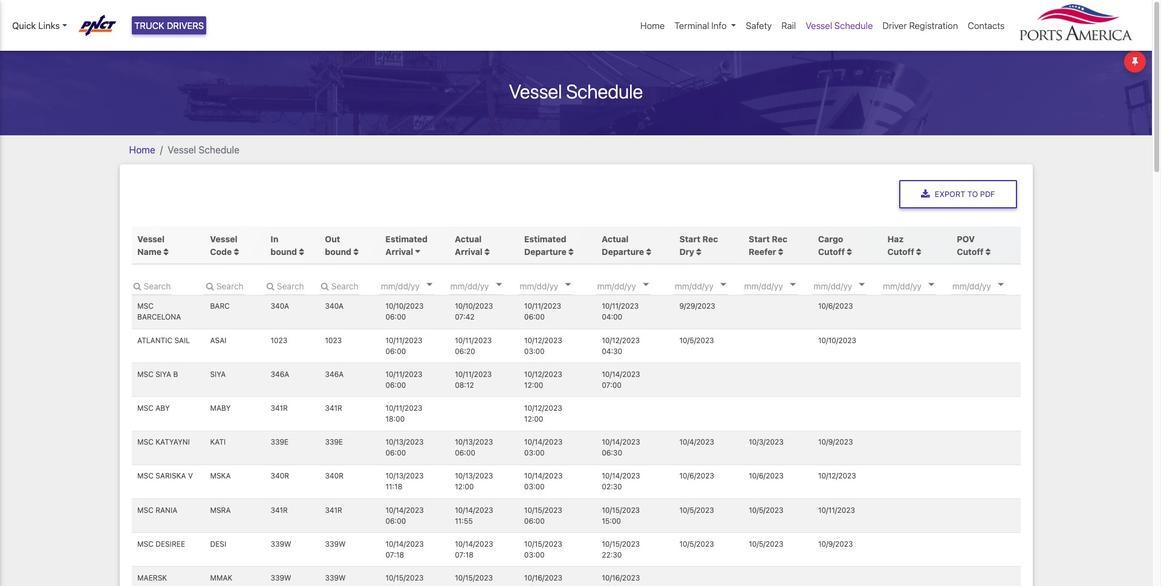 Task type: describe. For each thing, give the bounding box(es) containing it.
2 340a from the left
[[325, 302, 344, 311]]

terminal
[[675, 20, 710, 31]]

msc katyayni
[[137, 438, 190, 447]]

10/11/2023 08:12
[[455, 370, 492, 390]]

10/13/2023 12:00
[[455, 472, 493, 492]]

driver registration link
[[878, 14, 964, 37]]

1 340a from the left
[[271, 302, 289, 311]]

18:00
[[386, 415, 405, 424]]

v
[[188, 472, 193, 481]]

08:12
[[455, 381, 474, 390]]

10/14/2023 11:55
[[455, 506, 493, 526]]

bound for out
[[325, 247, 352, 257]]

2 1023 from the left
[[325, 336, 342, 345]]

0 horizontal spatial vessel schedule
[[168, 144, 240, 155]]

cutoff for pov
[[958, 247, 984, 257]]

b
[[173, 370, 178, 379]]

contacts
[[968, 20, 1005, 31]]

pov cutoff
[[958, 234, 984, 257]]

10/12/2023 for 346a
[[525, 370, 563, 379]]

actual for actual departure
[[602, 234, 629, 244]]

atlantic
[[137, 336, 172, 345]]

start for dry
[[680, 234, 701, 244]]

vessel name
[[137, 234, 165, 257]]

aby
[[156, 404, 170, 413]]

arrival for actual arrival
[[455, 247, 483, 257]]

quick
[[12, 20, 36, 31]]

1 horizontal spatial 10/6/2023
[[749, 472, 784, 481]]

terminal info link
[[670, 14, 742, 37]]

1 vertical spatial home link
[[129, 144, 155, 155]]

10/15/2023 22:30
[[602, 540, 640, 560]]

barcelona
[[137, 313, 181, 322]]

mm/dd/yy field for 1st open calendar icon from right
[[952, 277, 1024, 295]]

maby
[[210, 404, 231, 413]]

haz
[[888, 234, 904, 244]]

actual arrival
[[455, 234, 483, 257]]

2 horizontal spatial 10/10/2023
[[819, 336, 857, 345]]

truck drivers
[[134, 20, 204, 31]]

07:00
[[602, 381, 622, 390]]

msc for msc rania
[[137, 506, 154, 515]]

msc for msc barcelona
[[137, 302, 154, 311]]

msc for msc desiree
[[137, 540, 154, 549]]

msc for msc katyayni
[[137, 438, 154, 447]]

02:30
[[602, 483, 622, 492]]

2 10/13/2023 06:00 from the left
[[455, 438, 493, 458]]

04:30
[[602, 347, 623, 356]]

mm/dd/yy field for 6th open calendar icon from the right
[[519, 277, 591, 295]]

rail link
[[777, 14, 801, 37]]

asai
[[210, 336, 227, 345]]

name
[[137, 247, 162, 257]]

2 open calendar image from the left
[[790, 284, 796, 287]]

1 horizontal spatial vessel schedule
[[509, 80, 643, 103]]

1 346a from the left
[[271, 370, 289, 379]]

10/15/2023 for 15:00
[[602, 506, 640, 515]]

info
[[712, 20, 727, 31]]

10/14/2023 06:00
[[386, 506, 424, 526]]

06:30
[[602, 449, 623, 458]]

1 horizontal spatial home
[[641, 20, 665, 31]]

barc
[[210, 302, 230, 311]]

2 open calendar image from the left
[[565, 284, 572, 287]]

vessel schedule link
[[801, 14, 878, 37]]

vessel code
[[210, 234, 238, 257]]

03:00 for 10/13/2023 12:00
[[525, 483, 545, 492]]

registration
[[910, 20, 959, 31]]

10/12/2023 12:00 for 10/11/2023 18:00
[[525, 404, 563, 424]]

10/13/2023 up 10/13/2023 12:00
[[455, 438, 493, 447]]

rail
[[782, 20, 797, 31]]

mmak
[[210, 574, 233, 583]]

10/12/2023 04:30
[[602, 336, 640, 356]]

06:20
[[455, 347, 475, 356]]

maersk makatu
[[137, 574, 168, 587]]

10/11/2023 06:00 for 10/11/2023 06:20
[[386, 336, 423, 356]]

2 07:18 from the left
[[455, 551, 474, 560]]

5 open calendar image from the left
[[860, 284, 866, 287]]

estimated for departure
[[525, 234, 567, 244]]

10/3/2023
[[749, 438, 784, 447]]

10/15/2023 15:00
[[602, 506, 640, 526]]

rec for start rec dry
[[703, 234, 719, 244]]

download image
[[922, 190, 931, 199]]

6 open calendar image from the left
[[929, 284, 935, 287]]

06:00 inside the 10/15/2023 06:00
[[525, 517, 545, 526]]

10/14/2023 07:00
[[602, 370, 641, 390]]

2 10/14/2023 07:18 from the left
[[455, 540, 493, 560]]

9/29/2023
[[680, 302, 716, 311]]

4 open calendar image from the left
[[721, 284, 727, 287]]

10/10/2023 for 07:42
[[455, 302, 493, 311]]

10/5/2023 for 10/12/2023 04:30
[[680, 336, 715, 345]]

10/4/2023
[[680, 438, 715, 447]]

3 open calendar image from the left
[[643, 284, 649, 287]]

in
[[271, 234, 279, 244]]

makatu
[[137, 585, 168, 587]]

10/14/2023 02:30
[[602, 472, 641, 492]]

10/14/2023 06:30
[[602, 438, 641, 458]]

mm/dd/yy field for seventh open calendar icon from the right
[[449, 277, 522, 295]]

code
[[210, 247, 232, 257]]

10/11/2023 06:20
[[455, 336, 492, 356]]

out bound
[[325, 234, 354, 257]]

driver registration
[[883, 20, 959, 31]]

mm/dd/yy field for 6th open calendar icon
[[882, 277, 955, 295]]

15:00
[[602, 517, 621, 526]]

start rec reefer
[[749, 234, 788, 257]]

10/15/2023 06:00
[[525, 506, 563, 526]]

msc for msc siya b
[[137, 370, 154, 379]]

12:00 for 10/11/2023 06:00
[[525, 381, 544, 390]]

10/9/2023 for 10/5/2023
[[819, 540, 854, 549]]

10/12/2023 12:00 for 10/11/2023 06:00
[[525, 370, 563, 390]]

departure for actual
[[602, 247, 645, 257]]

haz cutoff
[[888, 234, 915, 257]]

10/13/2023 up 10/14/2023 11:55
[[455, 472, 493, 481]]

mm/dd/yy field for third open calendar icon
[[596, 277, 669, 295]]

actual departure
[[602, 234, 645, 257]]

in bound
[[271, 234, 299, 257]]

safety
[[746, 20, 772, 31]]

pov
[[958, 234, 976, 244]]

1 1023 from the left
[[271, 336, 288, 345]]

mm/dd/yy field for third open calendar icon from right
[[813, 277, 885, 295]]

10/10/2023 06:00
[[386, 302, 424, 322]]

03:00 for 10/13/2023 06:00
[[525, 449, 545, 458]]

0 vertical spatial vessel schedule
[[806, 20, 873, 31]]

cargo cutoff
[[819, 234, 845, 257]]

10/9/2023 for 10/3/2023
[[819, 438, 854, 447]]

10/15/2023 for 22:30
[[602, 540, 640, 549]]

04:00
[[602, 313, 623, 322]]

dry
[[680, 247, 695, 257]]

msc desiree
[[137, 540, 185, 549]]

msc aby
[[137, 404, 170, 413]]

1 10/16/2023 from the left
[[525, 574, 563, 583]]



Task type: vqa. For each thing, say whether or not it's contained in the screenshot.


Task type: locate. For each thing, give the bounding box(es) containing it.
2 10/16/2023 from the left
[[602, 574, 640, 583]]

start rec dry
[[680, 234, 719, 257]]

msc left sariska
[[137, 472, 154, 481]]

1 vertical spatial home
[[129, 144, 155, 155]]

2 340r from the left
[[325, 472, 344, 481]]

open calendar image
[[496, 284, 502, 287], [565, 284, 572, 287], [643, 284, 649, 287], [721, 284, 727, 287], [860, 284, 866, 287], [929, 284, 935, 287], [998, 284, 1004, 287]]

0 vertical spatial schedule
[[835, 20, 873, 31]]

7 mm/dd/yy field from the left
[[813, 277, 885, 295]]

0 horizontal spatial 340r
[[271, 472, 289, 481]]

0 horizontal spatial 10/14/2023 07:18
[[386, 540, 424, 560]]

11:18
[[386, 483, 403, 492]]

mm/dd/yy field
[[380, 277, 453, 295], [449, 277, 522, 295], [519, 277, 591, 295], [596, 277, 669, 295], [674, 277, 747, 295], [743, 277, 816, 295], [813, 277, 885, 295], [882, 277, 955, 295], [952, 277, 1024, 295]]

msc up barcelona
[[137, 302, 154, 311]]

msc sariska v
[[137, 472, 193, 481]]

1 horizontal spatial arrival
[[455, 247, 483, 257]]

msc rania
[[137, 506, 178, 515]]

1 horizontal spatial 10/10/2023
[[455, 302, 493, 311]]

10/13/2023
[[386, 438, 424, 447], [455, 438, 493, 447], [386, 472, 424, 481], [455, 472, 493, 481]]

10/13/2023 down "18:00"
[[386, 438, 424, 447]]

10/12/2023 for 1023
[[525, 336, 563, 345]]

msc siya b
[[137, 370, 178, 379]]

quick links
[[12, 20, 60, 31]]

1 horizontal spatial 1023
[[325, 336, 342, 345]]

10/5/2023 for 10/15/2023 15:00
[[680, 506, 715, 515]]

12:00 for 10/11/2023 18:00
[[525, 415, 544, 424]]

0 horizontal spatial 10/10/2023
[[386, 302, 424, 311]]

1 10/14/2023 03:00 from the top
[[525, 438, 563, 458]]

start
[[680, 234, 701, 244], [749, 234, 770, 244]]

katyayni
[[156, 438, 190, 447]]

export to pdf
[[935, 190, 996, 199]]

0 horizontal spatial 1023
[[271, 336, 288, 345]]

arrival for estimated arrival
[[386, 247, 413, 257]]

2 msc from the top
[[137, 370, 154, 379]]

5 msc from the top
[[137, 472, 154, 481]]

msc left "desiree" on the bottom of the page
[[137, 540, 154, 549]]

rec left start rec reefer
[[703, 234, 719, 244]]

1 vertical spatial 10/9/2023
[[819, 540, 854, 549]]

departure for estimated
[[525, 247, 567, 257]]

2 vertical spatial 10/11/2023 06:00
[[386, 370, 423, 390]]

10/16/2023 down 22:30
[[602, 574, 640, 583]]

cutoff for haz
[[888, 247, 915, 257]]

None field
[[132, 277, 172, 295], [204, 277, 244, 295], [265, 277, 305, 295], [319, 277, 359, 295], [132, 277, 172, 295], [204, 277, 244, 295], [265, 277, 305, 295], [319, 277, 359, 295]]

arrival inside estimated arrival
[[386, 247, 413, 257]]

mm/dd/yy field down pov cutoff
[[952, 277, 1024, 295]]

0 horizontal spatial 346a
[[271, 370, 289, 379]]

msc for msc aby
[[137, 404, 154, 413]]

0 horizontal spatial departure
[[525, 247, 567, 257]]

vessel inside vessel schedule link
[[806, 20, 833, 31]]

0 horizontal spatial open calendar image
[[427, 284, 433, 287]]

1 vertical spatial 10/14/2023 03:00
[[525, 472, 563, 492]]

3 msc from the top
[[137, 404, 154, 413]]

actual inside actual arrival
[[455, 234, 482, 244]]

kati
[[210, 438, 226, 447]]

desi
[[210, 540, 226, 549]]

1 vertical spatial schedule
[[567, 80, 643, 103]]

1 estimated from the left
[[386, 234, 428, 244]]

bound inside in bound
[[271, 247, 297, 257]]

1 horizontal spatial 340a
[[325, 302, 344, 311]]

10/15/2023
[[525, 506, 563, 515], [602, 506, 640, 515], [525, 540, 563, 549], [602, 540, 640, 549], [386, 574, 424, 583], [455, 574, 493, 583]]

1 horizontal spatial start
[[749, 234, 770, 244]]

estimated inside estimated departure
[[525, 234, 567, 244]]

03:00 for 10/11/2023 06:20
[[525, 347, 545, 356]]

estimated for arrival
[[386, 234, 428, 244]]

03:00 inside 10/15/2023 03:00
[[525, 551, 545, 560]]

6 msc from the top
[[137, 506, 154, 515]]

sail
[[175, 336, 190, 345]]

quick links link
[[12, 19, 67, 32]]

339w
[[271, 540, 291, 549], [325, 540, 346, 549], [271, 574, 291, 583], [325, 574, 346, 583]]

2 start from the left
[[749, 234, 770, 244]]

1 horizontal spatial 10/13/2023 06:00
[[455, 438, 493, 458]]

2 10/12/2023 12:00 from the top
[[525, 404, 563, 424]]

0 vertical spatial home
[[641, 20, 665, 31]]

12:00
[[525, 381, 544, 390], [525, 415, 544, 424], [455, 483, 474, 492]]

1 horizontal spatial departure
[[602, 247, 645, 257]]

2 estimated from the left
[[525, 234, 567, 244]]

0 horizontal spatial home link
[[129, 144, 155, 155]]

7 open calendar image from the left
[[998, 284, 1004, 287]]

0 vertical spatial 10/9/2023
[[819, 438, 854, 447]]

0 horizontal spatial actual
[[455, 234, 482, 244]]

10/10/2023 07:42
[[455, 302, 493, 322]]

1 start from the left
[[680, 234, 701, 244]]

1 vertical spatial 10/12/2023 12:00
[[525, 404, 563, 424]]

start inside start rec reefer
[[749, 234, 770, 244]]

2 mm/dd/yy field from the left
[[449, 277, 522, 295]]

10/13/2023 up 11:18
[[386, 472, 424, 481]]

2 departure from the left
[[602, 247, 645, 257]]

12:00 inside 10/13/2023 12:00
[[455, 483, 474, 492]]

07:18 down 10/14/2023 06:00
[[386, 551, 404, 560]]

rec up reefer on the right top
[[772, 234, 788, 244]]

340a
[[271, 302, 289, 311], [325, 302, 344, 311]]

10/9/2023
[[819, 438, 854, 447], [819, 540, 854, 549]]

10/12/2023 for 341r
[[525, 404, 563, 413]]

msc for msc sariska v
[[137, 472, 154, 481]]

driver
[[883, 20, 908, 31]]

cutoff for cargo
[[819, 247, 845, 257]]

estimated arrival
[[386, 234, 428, 257]]

truck drivers link
[[132, 16, 207, 35]]

2 vertical spatial schedule
[[199, 144, 240, 155]]

0 horizontal spatial 10/6/2023
[[680, 472, 715, 481]]

10/16/2023 down 10/15/2023 03:00
[[525, 574, 563, 583]]

rec inside start rec reefer
[[772, 234, 788, 244]]

safety link
[[742, 14, 777, 37]]

bound down in
[[271, 247, 297, 257]]

2 vertical spatial vessel schedule
[[168, 144, 240, 155]]

1 open calendar image from the left
[[427, 284, 433, 287]]

mm/dd/yy field for fourth open calendar icon
[[674, 277, 747, 295]]

9 mm/dd/yy field from the left
[[952, 277, 1024, 295]]

cutoff down "cargo"
[[819, 247, 845, 257]]

1 horizontal spatial schedule
[[567, 80, 643, 103]]

03:00 for 10/14/2023 07:18
[[525, 551, 545, 560]]

maersk
[[137, 574, 167, 583]]

1 horizontal spatial open calendar image
[[790, 284, 796, 287]]

desiree
[[156, 540, 185, 549]]

actual
[[455, 234, 482, 244], [602, 234, 629, 244]]

1 07:18 from the left
[[386, 551, 404, 560]]

0 horizontal spatial estimated
[[386, 234, 428, 244]]

1 siya from the left
[[156, 370, 171, 379]]

to
[[968, 190, 979, 199]]

4 msc from the top
[[137, 438, 154, 447]]

open calendar image
[[427, 284, 433, 287], [790, 284, 796, 287]]

drivers
[[167, 20, 204, 31]]

departure
[[525, 247, 567, 257], [602, 247, 645, 257]]

bound for in
[[271, 247, 297, 257]]

1 horizontal spatial home link
[[636, 14, 670, 37]]

mm/dd/yy field up "10/10/2023 07:42"
[[449, 277, 522, 295]]

07:18 down 11:55
[[455, 551, 474, 560]]

10/10/2023 for 06:00
[[386, 302, 424, 311]]

actual for actual arrival
[[455, 234, 482, 244]]

1 cutoff from the left
[[819, 247, 845, 257]]

10/15/2023 for 06:00
[[525, 506, 563, 515]]

7 msc from the top
[[137, 540, 154, 549]]

2 10/9/2023 from the top
[[819, 540, 854, 549]]

truck
[[134, 20, 165, 31]]

5 mm/dd/yy field from the left
[[674, 277, 747, 295]]

siya down asai
[[210, 370, 226, 379]]

10/11/2023 06:00 down the 10/10/2023 06:00
[[386, 336, 423, 356]]

1 horizontal spatial 346a
[[325, 370, 344, 379]]

1 340r from the left
[[271, 472, 289, 481]]

1 horizontal spatial 10/14/2023 07:18
[[455, 540, 493, 560]]

cutoff down haz
[[888, 247, 915, 257]]

1 vertical spatial vessel schedule
[[509, 80, 643, 103]]

07:42
[[455, 313, 475, 322]]

3 03:00 from the top
[[525, 483, 545, 492]]

0 horizontal spatial bound
[[271, 247, 297, 257]]

10/6/2023
[[819, 302, 854, 311], [680, 472, 715, 481], [749, 472, 784, 481]]

2 339e from the left
[[325, 438, 343, 447]]

2 siya from the left
[[210, 370, 226, 379]]

rania
[[156, 506, 178, 515]]

contacts link
[[964, 14, 1010, 37]]

msc left aby
[[137, 404, 154, 413]]

export
[[935, 190, 966, 199]]

10/14/2023 07:18 down 10/14/2023 06:00
[[386, 540, 424, 560]]

11:55
[[455, 517, 473, 526]]

10/11/2023 06:00 for 10/11/2023 08:12
[[386, 370, 423, 390]]

10/14/2023 07:18
[[386, 540, 424, 560], [455, 540, 493, 560]]

arrival
[[386, 247, 413, 257], [455, 247, 483, 257]]

1 open calendar image from the left
[[496, 284, 502, 287]]

1 horizontal spatial rec
[[772, 234, 788, 244]]

1 actual from the left
[[455, 234, 482, 244]]

mm/dd/yy field for first open calendar image from left
[[380, 277, 453, 295]]

1 departure from the left
[[525, 247, 567, 257]]

vessel schedule
[[806, 20, 873, 31], [509, 80, 643, 103], [168, 144, 240, 155]]

0 horizontal spatial home
[[129, 144, 155, 155]]

1 horizontal spatial 340r
[[325, 472, 344, 481]]

10/15/2023 03:00
[[525, 540, 563, 560]]

10/5/2023 for 10/15/2023 22:30
[[680, 540, 715, 549]]

2 horizontal spatial 10/6/2023
[[819, 302, 854, 311]]

mm/dd/yy field down estimated departure
[[519, 277, 591, 295]]

atlantic sail
[[137, 336, 190, 345]]

1 vertical spatial 12:00
[[525, 415, 544, 424]]

msc barcelona
[[137, 302, 181, 322]]

estimated departure
[[525, 234, 567, 257]]

bound inside out bound
[[325, 247, 352, 257]]

start inside start rec dry
[[680, 234, 701, 244]]

mm/dd/yy field up the 10/10/2023 06:00
[[380, 277, 453, 295]]

10/11/2023 06:00 up 10/11/2023 18:00
[[386, 370, 423, 390]]

rec inside start rec dry
[[703, 234, 719, 244]]

actual inside "actual departure"
[[602, 234, 629, 244]]

10/13/2023 06:00 up 10/13/2023 12:00
[[455, 438, 493, 458]]

0 horizontal spatial 10/16/2023
[[525, 574, 563, 583]]

schedule
[[835, 20, 873, 31], [567, 80, 643, 103], [199, 144, 240, 155]]

1 bound from the left
[[271, 247, 297, 257]]

4 03:00 from the top
[[525, 551, 545, 560]]

1 horizontal spatial 339e
[[325, 438, 343, 447]]

0 horizontal spatial 339e
[[271, 438, 289, 447]]

1 arrival from the left
[[386, 247, 413, 257]]

1 10/14/2023 07:18 from the left
[[386, 540, 424, 560]]

0 horizontal spatial 07:18
[[386, 551, 404, 560]]

10/11/2023 06:00
[[525, 302, 562, 322], [386, 336, 423, 356], [386, 370, 423, 390]]

3 cutoff from the left
[[958, 247, 984, 257]]

2 arrival from the left
[[455, 247, 483, 257]]

home link
[[636, 14, 670, 37], [129, 144, 155, 155]]

0 horizontal spatial rec
[[703, 234, 719, 244]]

1 msc from the top
[[137, 302, 154, 311]]

msc left b on the bottom
[[137, 370, 154, 379]]

1 mm/dd/yy field from the left
[[380, 277, 453, 295]]

1 339e from the left
[[271, 438, 289, 447]]

1 horizontal spatial cutoff
[[888, 247, 915, 257]]

341r
[[271, 404, 288, 413], [325, 404, 342, 413], [271, 506, 288, 515], [325, 506, 342, 515]]

2 03:00 from the top
[[525, 449, 545, 458]]

6 mm/dd/yy field from the left
[[743, 277, 816, 295]]

10/14/2023 03:00 for 10/13/2023 06:00
[[525, 438, 563, 458]]

1 horizontal spatial estimated
[[525, 234, 567, 244]]

home
[[641, 20, 665, 31], [129, 144, 155, 155]]

msc left katyayni
[[137, 438, 154, 447]]

0 horizontal spatial arrival
[[386, 247, 413, 257]]

1 horizontal spatial 10/16/2023
[[602, 574, 640, 583]]

start up dry
[[680, 234, 701, 244]]

10/16/2023
[[525, 574, 563, 583], [602, 574, 640, 583]]

1 10/13/2023 06:00 from the left
[[386, 438, 424, 458]]

346a
[[271, 370, 289, 379], [325, 370, 344, 379]]

2 cutoff from the left
[[888, 247, 915, 257]]

03:00
[[525, 347, 545, 356], [525, 449, 545, 458], [525, 483, 545, 492], [525, 551, 545, 560]]

10/11/2023 04:00
[[602, 302, 639, 322]]

start for reefer
[[749, 234, 770, 244]]

2 actual from the left
[[602, 234, 629, 244]]

siya left b on the bottom
[[156, 370, 171, 379]]

06:00
[[386, 313, 406, 322], [525, 313, 545, 322], [386, 347, 406, 356], [386, 381, 406, 390], [386, 449, 406, 458], [455, 449, 476, 458], [386, 517, 406, 526], [525, 517, 545, 526]]

2 rec from the left
[[772, 234, 788, 244]]

1 03:00 from the top
[[525, 347, 545, 356]]

3 mm/dd/yy field from the left
[[519, 277, 591, 295]]

1 horizontal spatial actual
[[602, 234, 629, 244]]

1 vertical spatial 10/11/2023 06:00
[[386, 336, 423, 356]]

cutoff down pov
[[958, 247, 984, 257]]

1 horizontal spatial 07:18
[[455, 551, 474, 560]]

start up reefer on the right top
[[749, 234, 770, 244]]

mm/dd/yy field for first open calendar image from right
[[743, 277, 816, 295]]

msra
[[210, 506, 231, 515]]

0 horizontal spatial 340a
[[271, 302, 289, 311]]

0 vertical spatial 10/12/2023 12:00
[[525, 370, 563, 390]]

10/5/2023
[[680, 336, 715, 345], [680, 506, 715, 515], [749, 506, 784, 515], [680, 540, 715, 549], [749, 540, 784, 549]]

0 horizontal spatial siya
[[156, 370, 171, 379]]

mm/dd/yy field down haz cutoff
[[882, 277, 955, 295]]

mm/dd/yy field down cargo cutoff
[[813, 277, 885, 295]]

340r
[[271, 472, 289, 481], [325, 472, 344, 481]]

1 10/9/2023 from the top
[[819, 438, 854, 447]]

msc inside the msc barcelona
[[137, 302, 154, 311]]

0 vertical spatial 10/14/2023 03:00
[[525, 438, 563, 458]]

06:00 inside 10/14/2023 06:00
[[386, 517, 406, 526]]

1 horizontal spatial bound
[[325, 247, 352, 257]]

2 vertical spatial 12:00
[[455, 483, 474, 492]]

1 horizontal spatial siya
[[210, 370, 226, 379]]

10/11/2023 06:00 up "10/12/2023 03:00"
[[525, 302, 562, 322]]

0 horizontal spatial schedule
[[199, 144, 240, 155]]

0 horizontal spatial 10/13/2023 06:00
[[386, 438, 424, 458]]

10/14/2023 03:00 for 10/13/2023 12:00
[[525, 472, 563, 492]]

vessel
[[806, 20, 833, 31], [509, 80, 562, 103], [168, 144, 196, 155], [137, 234, 165, 244], [210, 234, 238, 244]]

4 mm/dd/yy field from the left
[[596, 277, 669, 295]]

2 346a from the left
[[325, 370, 344, 379]]

0 horizontal spatial start
[[680, 234, 701, 244]]

10/10/2023
[[386, 302, 424, 311], [455, 302, 493, 311], [819, 336, 857, 345]]

mm/dd/yy field up 9/29/2023
[[674, 277, 747, 295]]

10/13/2023 06:00 down "18:00"
[[386, 438, 424, 458]]

10/12/2023 03:00
[[525, 336, 563, 356]]

06:00 inside the 10/10/2023 06:00
[[386, 313, 406, 322]]

2 horizontal spatial vessel schedule
[[806, 20, 873, 31]]

bound
[[271, 247, 297, 257], [325, 247, 352, 257]]

03:00 inside "10/12/2023 03:00"
[[525, 347, 545, 356]]

bound down out
[[325, 247, 352, 257]]

2 horizontal spatial schedule
[[835, 20, 873, 31]]

msc
[[137, 302, 154, 311], [137, 370, 154, 379], [137, 404, 154, 413], [137, 438, 154, 447], [137, 472, 154, 481], [137, 506, 154, 515], [137, 540, 154, 549]]

10/15/2023 for 03:00
[[525, 540, 563, 549]]

export to pdf link
[[900, 180, 1018, 209]]

msc left rania at the left bottom of page
[[137, 506, 154, 515]]

0 horizontal spatial cutoff
[[819, 247, 845, 257]]

reefer
[[749, 247, 777, 257]]

2 horizontal spatial cutoff
[[958, 247, 984, 257]]

22:30
[[602, 551, 622, 560]]

0 vertical spatial home link
[[636, 14, 670, 37]]

pdf
[[981, 190, 996, 199]]

sariska
[[156, 472, 186, 481]]

1 rec from the left
[[703, 234, 719, 244]]

10/13/2023 11:18
[[386, 472, 424, 492]]

0 vertical spatial 10/11/2023 06:00
[[525, 302, 562, 322]]

mm/dd/yy field up the 10/11/2023 04:00
[[596, 277, 669, 295]]

2 bound from the left
[[325, 247, 352, 257]]

rec for start rec reefer
[[772, 234, 788, 244]]

mm/dd/yy field down reefer on the right top
[[743, 277, 816, 295]]

0 vertical spatial 12:00
[[525, 381, 544, 390]]

1 10/12/2023 12:00 from the top
[[525, 370, 563, 390]]

8 mm/dd/yy field from the left
[[882, 277, 955, 295]]

10/14/2023 07:18 down 11:55
[[455, 540, 493, 560]]

2 10/14/2023 03:00 from the top
[[525, 472, 563, 492]]

terminal info
[[675, 20, 727, 31]]



